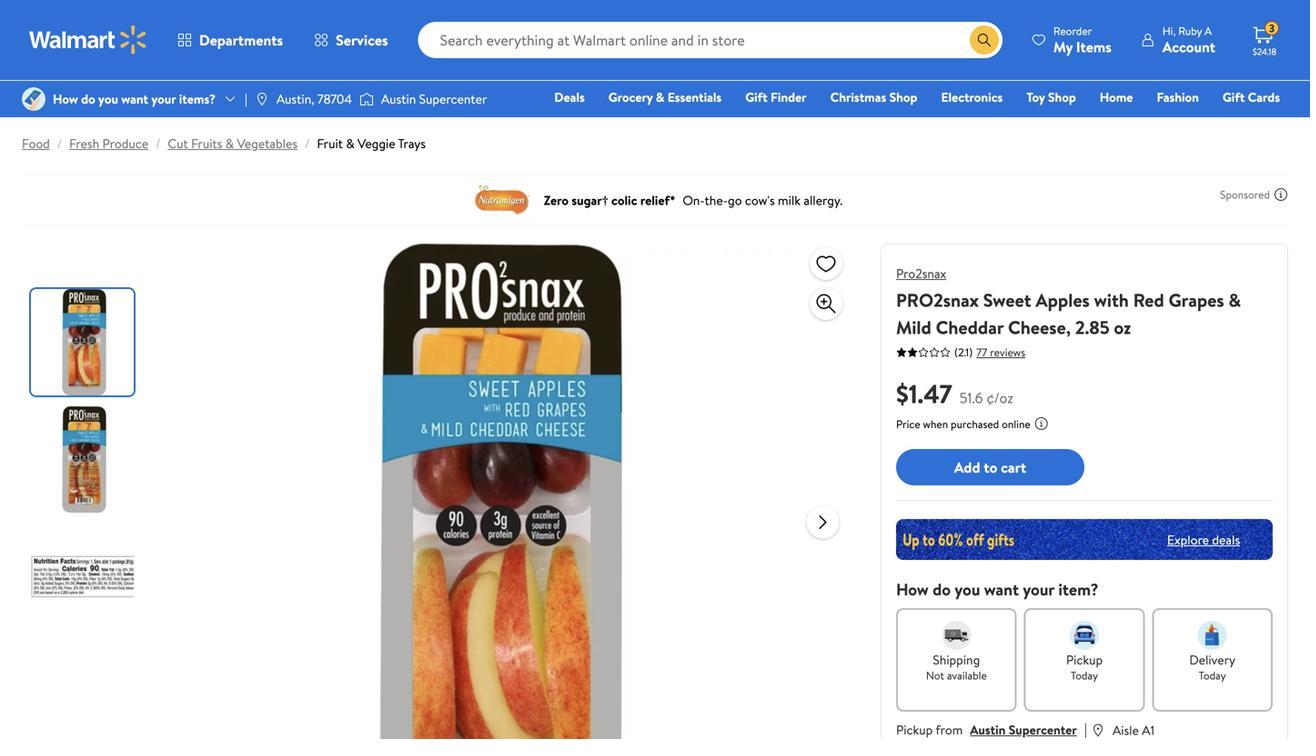 Task type: locate. For each thing, give the bounding box(es) containing it.
0 vertical spatial pickup
[[1066, 651, 1103, 669]]

0 horizontal spatial austin
[[381, 90, 416, 108]]

grapes
[[1169, 288, 1224, 313]]

price
[[896, 417, 920, 432]]

austin right from
[[970, 722, 1006, 739]]

shop
[[889, 88, 917, 106], [1048, 88, 1076, 106]]

/
[[57, 135, 62, 152], [156, 135, 160, 152], [305, 135, 310, 152]]

want up produce at the top of page
[[121, 90, 148, 108]]

& right grapes at top
[[1229, 288, 1241, 313]]

77
[[976, 345, 987, 360]]

0 horizontal spatial want
[[121, 90, 148, 108]]

/ left fruit
[[305, 135, 310, 152]]

1 shop from the left
[[889, 88, 917, 106]]

supercenter
[[419, 90, 487, 108], [1009, 722, 1077, 739]]

austin,
[[276, 90, 314, 108]]

0 horizontal spatial /
[[57, 135, 62, 152]]

Walmart Site-Wide search field
[[418, 22, 1002, 58]]

0 horizontal spatial today
[[1071, 668, 1098, 684]]

1 vertical spatial how
[[896, 579, 929, 601]]

food link
[[22, 135, 50, 152]]

today
[[1071, 668, 1098, 684], [1199, 668, 1226, 684]]

2 today from the left
[[1199, 668, 1226, 684]]

how up 'fresh'
[[53, 90, 78, 108]]

3
[[1269, 21, 1275, 36]]

reorder my items
[[1053, 23, 1112, 57]]

 image for how do you want your items?
[[22, 87, 45, 111]]

gift inside gift finder link
[[745, 88, 768, 106]]

fresh
[[69, 135, 99, 152]]

walmart image
[[29, 25, 147, 55]]

1 horizontal spatial today
[[1199, 668, 1226, 684]]

/ left cut
[[156, 135, 160, 152]]

do
[[81, 90, 95, 108], [933, 579, 951, 601]]

0 horizontal spatial your
[[151, 90, 176, 108]]

shop inside toy shop link
[[1048, 88, 1076, 106]]

2 gift from the left
[[1223, 88, 1245, 106]]

1 / from the left
[[57, 135, 62, 152]]

price when purchased online
[[896, 417, 1031, 432]]

intent image for delivery image
[[1198, 621, 1227, 651]]

1 horizontal spatial  image
[[359, 90, 374, 108]]

reorder
[[1053, 23, 1092, 39]]

your for item?
[[1023, 579, 1055, 601]]

2 horizontal spatial /
[[305, 135, 310, 152]]

0 vertical spatial supercenter
[[419, 90, 487, 108]]

how do you want your item?
[[896, 579, 1099, 601]]

1 horizontal spatial you
[[955, 579, 980, 601]]

1 horizontal spatial supercenter
[[1009, 722, 1077, 739]]

registry link
[[1062, 113, 1125, 132]]

hi, ruby a account
[[1163, 23, 1216, 57]]

christmas shop link
[[822, 87, 926, 107]]

shop for toy shop
[[1048, 88, 1076, 106]]

0 horizontal spatial do
[[81, 90, 95, 108]]

shop right christmas in the top of the page
[[889, 88, 917, 106]]

today inside the delivery today
[[1199, 668, 1226, 684]]

1 today from the left
[[1071, 668, 1098, 684]]

austin supercenter
[[381, 90, 487, 108]]

when
[[923, 417, 948, 432]]

a
[[1205, 23, 1212, 39]]

supercenter down pickup today
[[1009, 722, 1077, 739]]

my
[[1053, 37, 1073, 57]]

how up not
[[896, 579, 929, 601]]

gift
[[745, 88, 768, 106], [1223, 88, 1245, 106]]

0 vertical spatial do
[[81, 90, 95, 108]]

deals link
[[546, 87, 593, 107]]

your
[[151, 90, 176, 108], [1023, 579, 1055, 601]]

hi,
[[1163, 23, 1176, 39]]

0 horizontal spatial shop
[[889, 88, 917, 106]]

1 vertical spatial your
[[1023, 579, 1055, 601]]

fashion link
[[1149, 87, 1207, 107]]

0 horizontal spatial pickup
[[896, 722, 933, 739]]

1 horizontal spatial how
[[896, 579, 929, 601]]

how do you want your items?
[[53, 90, 216, 108]]

austin up trays
[[381, 90, 416, 108]]

pickup left from
[[896, 722, 933, 739]]

with
[[1094, 288, 1129, 313]]

grocery
[[608, 88, 653, 106]]

pickup down intent image for pickup at the right
[[1066, 651, 1103, 669]]

purchased
[[951, 417, 999, 432]]

today down intent image for pickup at the right
[[1071, 668, 1098, 684]]

explore deals link
[[1160, 524, 1247, 556]]

pickup from austin supercenter
[[896, 722, 1077, 739]]

today for pickup
[[1071, 668, 1098, 684]]

electronics
[[941, 88, 1003, 106]]

add
[[954, 457, 980, 477]]

add to cart button
[[896, 449, 1085, 486]]

/ right food
[[57, 135, 62, 152]]

austin
[[381, 90, 416, 108], [970, 722, 1006, 739]]

(2.1) 77 reviews
[[954, 345, 1025, 360]]

& right fruit
[[346, 135, 355, 152]]

services
[[336, 30, 388, 50]]

supercenter up trays
[[419, 90, 487, 108]]

1 horizontal spatial want
[[984, 579, 1019, 601]]

pro2snax
[[896, 265, 946, 283]]

2.85
[[1075, 315, 1110, 340]]

legal information image
[[1034, 417, 1049, 431]]

do up intent image for shipping
[[933, 579, 951, 601]]

gift cards link
[[1215, 87, 1288, 107]]

cheddar
[[936, 315, 1004, 340]]

today down intent image for delivery
[[1199, 668, 1226, 684]]

up to sixty percent off deals. shop now. image
[[896, 520, 1273, 560]]

your left items?
[[151, 90, 176, 108]]

shipping
[[933, 651, 980, 669]]

you up the fresh produce link
[[98, 90, 118, 108]]

1 horizontal spatial pickup
[[1066, 651, 1103, 669]]

you for how do you want your items?
[[98, 90, 118, 108]]

want for item?
[[984, 579, 1019, 601]]

today inside pickup today
[[1071, 668, 1098, 684]]

want left item?
[[984, 579, 1019, 601]]

Search search field
[[418, 22, 1002, 58]]

departments
[[199, 30, 283, 50]]

austin supercenter button
[[970, 722, 1077, 739]]

0 horizontal spatial gift
[[745, 88, 768, 106]]

gift cards registry
[[1071, 88, 1280, 131]]

your left item?
[[1023, 579, 1055, 601]]

gift inside the gift cards registry
[[1223, 88, 1245, 106]]

1 horizontal spatial austin
[[970, 722, 1006, 739]]

0 horizontal spatial how
[[53, 90, 78, 108]]

$1.47
[[896, 376, 952, 412]]

0 vertical spatial you
[[98, 90, 118, 108]]

1 vertical spatial want
[[984, 579, 1019, 601]]

1 horizontal spatial gift
[[1223, 88, 1245, 106]]

0 vertical spatial how
[[53, 90, 78, 108]]

reviews
[[990, 345, 1025, 360]]

0 vertical spatial your
[[151, 90, 176, 108]]

one debit link
[[1133, 113, 1210, 132]]

0 vertical spatial austin
[[381, 90, 416, 108]]

you up intent image for shipping
[[955, 579, 980, 601]]

you
[[98, 90, 118, 108], [955, 579, 980, 601]]

how
[[53, 90, 78, 108], [896, 579, 929, 601]]

gift for cards
[[1223, 88, 1245, 106]]

1 horizontal spatial your
[[1023, 579, 1055, 601]]

1 horizontal spatial /
[[156, 135, 160, 152]]

do up 'fresh'
[[81, 90, 95, 108]]

essentials
[[668, 88, 722, 106]]

shipping not available
[[926, 651, 987, 684]]

item?
[[1058, 579, 1099, 601]]

1 horizontal spatial do
[[933, 579, 951, 601]]

finder
[[771, 88, 807, 106]]

2 shop from the left
[[1048, 88, 1076, 106]]

toy shop link
[[1018, 87, 1084, 107]]

0 horizontal spatial you
[[98, 90, 118, 108]]

0 horizontal spatial  image
[[22, 87, 45, 111]]

1 vertical spatial do
[[933, 579, 951, 601]]

1 vertical spatial pickup
[[896, 722, 933, 739]]

departments button
[[162, 18, 299, 62]]

sweet
[[983, 288, 1031, 313]]

gift left finder
[[745, 88, 768, 106]]

shop right toy
[[1048, 88, 1076, 106]]

& right grocery
[[656, 88, 665, 106]]

1 vertical spatial you
[[955, 579, 980, 601]]

do for how do you want your items?
[[81, 90, 95, 108]]

1 horizontal spatial shop
[[1048, 88, 1076, 106]]

 image right the 78704
[[359, 90, 374, 108]]

 image up food
[[22, 87, 45, 111]]

intent image for shipping image
[[942, 621, 971, 651]]

shop inside christmas shop link
[[889, 88, 917, 106]]

pickup
[[1066, 651, 1103, 669], [896, 722, 933, 739]]

pro2snax sweet apples with red grapes & mild cheddar cheese, 2.85 oz - image 3 of 3 image
[[31, 524, 137, 631]]

 image
[[22, 87, 45, 111], [359, 90, 374, 108]]

to
[[984, 457, 997, 477]]

grocery & essentials
[[608, 88, 722, 106]]

gift left cards
[[1223, 88, 1245, 106]]

you for how do you want your item?
[[955, 579, 980, 601]]

0 vertical spatial want
[[121, 90, 148, 108]]

 image
[[255, 92, 269, 106]]

1 gift from the left
[[745, 88, 768, 106]]

add to cart
[[954, 457, 1026, 477]]

&
[[656, 88, 665, 106], [225, 135, 234, 152], [346, 135, 355, 152], [1229, 288, 1241, 313]]



Task type: vqa. For each thing, say whether or not it's contained in the screenshot.
left 'Baton'
no



Task type: describe. For each thing, give the bounding box(es) containing it.
one debit
[[1141, 114, 1202, 131]]

how for how do you want your item?
[[896, 579, 929, 601]]

account
[[1163, 37, 1216, 57]]

1 vertical spatial supercenter
[[1009, 722, 1077, 739]]

veggie
[[358, 135, 395, 152]]

delivery
[[1189, 651, 1236, 669]]

3 / from the left
[[305, 135, 310, 152]]

intent image for pickup image
[[1070, 621, 1099, 651]]

produce
[[102, 135, 148, 152]]

gift for finder
[[745, 88, 768, 106]]

2 / from the left
[[156, 135, 160, 152]]

your for items?
[[151, 90, 176, 108]]

cart
[[1001, 457, 1026, 477]]

fresh produce link
[[69, 135, 148, 152]]

one
[[1141, 114, 1168, 131]]

how for how do you want your items?
[[53, 90, 78, 108]]

fruit
[[317, 135, 343, 152]]

pro2snax link
[[896, 265, 946, 283]]

cards
[[1248, 88, 1280, 106]]

0 horizontal spatial supercenter
[[419, 90, 487, 108]]

mild
[[896, 315, 931, 340]]

explore deals
[[1167, 531, 1240, 549]]

apples
[[1036, 288, 1090, 313]]

pro2snax
[[896, 288, 979, 313]]

deals
[[554, 88, 585, 106]]

& right fruits
[[225, 135, 234, 152]]

next media item image
[[812, 512, 834, 534]]

registry
[[1071, 114, 1117, 131]]

deals
[[1212, 531, 1240, 549]]

home
[[1100, 88, 1133, 106]]

do for how do you want your item?
[[933, 579, 951, 601]]

78704
[[317, 90, 352, 108]]

christmas shop
[[830, 88, 917, 106]]

from
[[936, 722, 963, 739]]

home link
[[1092, 87, 1141, 107]]

gift finder
[[745, 88, 807, 106]]

¢/oz
[[986, 388, 1014, 408]]

fruit & veggie trays link
[[317, 135, 426, 152]]

walmart+
[[1226, 114, 1280, 131]]

$24.18
[[1253, 45, 1277, 58]]

shop for christmas shop
[[889, 88, 917, 106]]

gift finder link
[[737, 87, 815, 107]]

pro2snax sweet apples with red grapes & mild cheddar cheese, 2.85 oz image
[[210, 244, 792, 740]]

1 vertical spatial austin
[[970, 722, 1006, 739]]

grocery & essentials link
[[600, 87, 730, 107]]

want for items?
[[121, 90, 148, 108]]

christmas
[[830, 88, 886, 106]]

food / fresh produce / cut fruits & vegetables / fruit & veggie trays
[[22, 135, 426, 152]]

pickup for from
[[896, 722, 933, 739]]

red
[[1133, 288, 1164, 313]]

ad disclaimer and feedback image
[[1274, 187, 1288, 202]]

available
[[947, 668, 987, 684]]

 image for austin supercenter
[[359, 90, 374, 108]]

austin, 78704
[[276, 90, 352, 108]]

food
[[22, 135, 50, 152]]

toy shop
[[1027, 88, 1076, 106]]

pickup today
[[1066, 651, 1103, 684]]

fruits
[[191, 135, 222, 152]]

(2.1)
[[954, 345, 973, 360]]

cheese,
[[1008, 315, 1071, 340]]

items?
[[179, 90, 216, 108]]

77 reviews link
[[973, 345, 1025, 360]]

electronics link
[[933, 87, 1011, 107]]

|
[[245, 90, 247, 108]]

not
[[926, 668, 944, 684]]

ruby
[[1178, 23, 1202, 39]]

pro2snax pro2snax sweet apples with red grapes & mild cheddar cheese, 2.85 oz
[[896, 265, 1241, 340]]

oz
[[1114, 315, 1131, 340]]

fashion
[[1157, 88, 1199, 106]]

toy
[[1027, 88, 1045, 106]]

trays
[[398, 135, 426, 152]]

explore
[[1167, 531, 1209, 549]]

pro2snax sweet apples with red grapes & mild cheddar cheese, 2.85 oz - image 1 of 3 image
[[31, 289, 137, 396]]

51.6
[[960, 388, 983, 408]]

walmart+ link
[[1218, 113, 1288, 132]]

& inside the pro2snax pro2snax sweet apples with red grapes & mild cheddar cheese, 2.85 oz
[[1229, 288, 1241, 313]]

pickup for today
[[1066, 651, 1103, 669]]

zoom image modal image
[[815, 293, 837, 315]]

debit
[[1171, 114, 1202, 131]]

today for delivery
[[1199, 668, 1226, 684]]

add to favorites list, pro2snax sweet apples with red grapes & mild cheddar cheese, 2.85 oz image
[[815, 252, 837, 275]]

sponsored
[[1220, 187, 1270, 202]]

services button
[[299, 18, 404, 62]]

cut
[[168, 135, 188, 152]]

search icon image
[[977, 33, 992, 47]]

items
[[1076, 37, 1112, 57]]

pro2snax sweet apples with red grapes & mild cheddar cheese, 2.85 oz - image 2 of 3 image
[[31, 407, 137, 513]]



